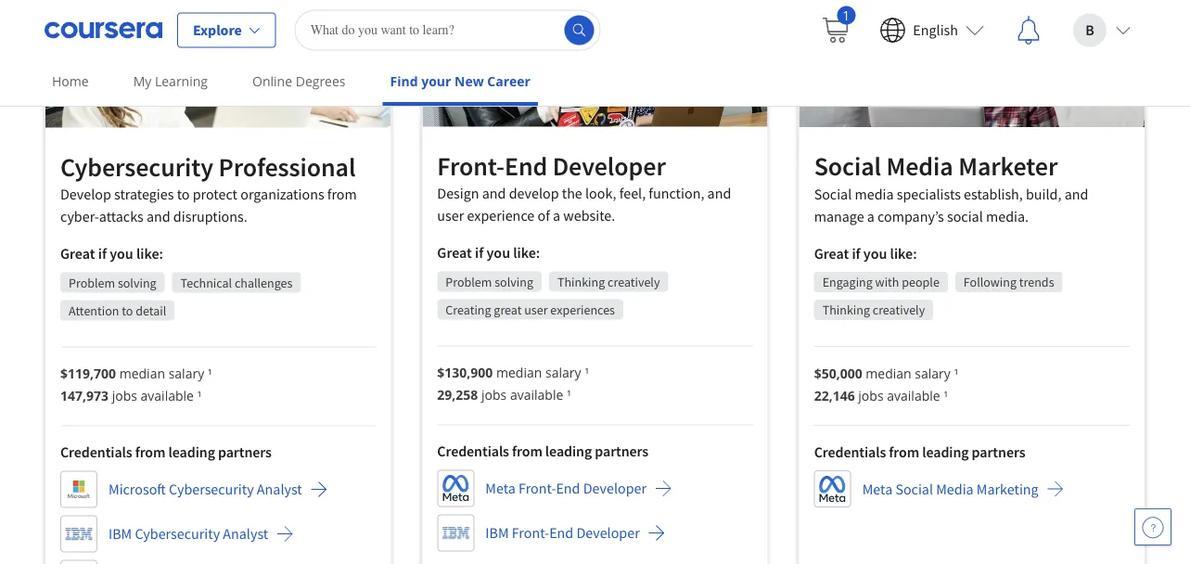 Task type: locate. For each thing, give the bounding box(es) containing it.
partners up marketing
[[972, 443, 1026, 461]]

0 horizontal spatial thinking creatively
[[558, 273, 660, 290]]

available for marketer
[[887, 386, 940, 404]]

0 vertical spatial cybersecurity
[[60, 150, 213, 183]]

credentials from leading partners for developer
[[437, 442, 649, 461]]

great up engaging
[[814, 244, 849, 263]]

1 vertical spatial social
[[814, 185, 852, 203]]

meta inside meta front-end developer link
[[486, 479, 516, 498]]

1 vertical spatial to
[[122, 302, 133, 319]]

credentials from leading partners up "microsoft cybersecurity analyst" link at the bottom left
[[60, 443, 272, 462]]

to left protect
[[177, 185, 190, 204]]

0 horizontal spatial problem
[[69, 274, 115, 291]]

like: down the of
[[513, 243, 540, 262]]

problem up creating
[[446, 273, 492, 290]]

you for social
[[864, 244, 887, 263]]

2 vertical spatial cybersecurity
[[135, 525, 220, 543]]

0 horizontal spatial user
[[437, 206, 464, 225]]

1 horizontal spatial solving
[[495, 273, 533, 290]]

leading up "meta front-end developer"
[[545, 442, 592, 461]]

1 horizontal spatial salary
[[545, 364, 581, 381]]

leading for develop
[[168, 443, 215, 462]]

attention to detail
[[69, 302, 166, 319]]

median right $130,900
[[496, 364, 542, 381]]

great up creating
[[437, 243, 472, 262]]

partners up "meta front-end developer"
[[595, 442, 649, 461]]

degrees
[[296, 72, 346, 90]]

credentials up the microsoft
[[60, 443, 132, 462]]

jobs right 147,973
[[112, 387, 137, 404]]

partners up microsoft cybersecurity analyst
[[218, 443, 272, 462]]

1 horizontal spatial to
[[177, 185, 190, 204]]

end inside ibm front-end developer link
[[549, 524, 574, 542]]

0 vertical spatial analyst
[[257, 480, 302, 499]]

you down attacks
[[110, 244, 133, 263]]

from for cybersecurity professional
[[135, 443, 166, 462]]

ibm front-end developer
[[486, 524, 640, 542]]

online degrees
[[252, 72, 346, 90]]

credentials
[[437, 442, 509, 461], [814, 443, 886, 461], [60, 443, 132, 462]]

problem for front-end developer
[[446, 273, 492, 290]]

front- down meta front-end developer link
[[512, 524, 549, 542]]

credentials from leading partners up meta front-end developer link
[[437, 442, 649, 461]]

1 horizontal spatial credentials from leading partners
[[437, 442, 649, 461]]

1 horizontal spatial median
[[496, 364, 542, 381]]

like: down attacks
[[136, 244, 163, 263]]

function,
[[649, 184, 705, 203]]

if down 'experience'
[[475, 243, 484, 262]]

2 vertical spatial front-
[[512, 524, 549, 542]]

leading up "microsoft cybersecurity analyst" link at the bottom left
[[168, 443, 215, 462]]

0 horizontal spatial available
[[141, 387, 194, 404]]

from right organizations
[[327, 185, 357, 204]]

available right 22,146
[[887, 386, 940, 404]]

creatively down 'with'
[[873, 302, 925, 318]]

problem solving up attention to detail
[[69, 274, 156, 291]]

ibm for developer
[[486, 524, 509, 542]]

website.
[[563, 206, 615, 225]]

2 vertical spatial social
[[896, 480, 933, 498]]

median for marketer
[[866, 364, 912, 382]]

0 vertical spatial thinking
[[558, 273, 605, 290]]

1 horizontal spatial ibm
[[486, 524, 509, 542]]

from up meta front-end developer link
[[512, 442, 543, 461]]

median inside $50,000 median salary ¹ 22,146 jobs available ¹
[[866, 364, 912, 382]]

thinking creatively down engaging with people at the right of page
[[823, 302, 925, 318]]

2 horizontal spatial if
[[852, 244, 861, 263]]

ibm
[[486, 524, 509, 542], [109, 525, 132, 543]]

great if you like:
[[437, 243, 540, 262], [814, 244, 917, 263], [60, 244, 163, 263]]

1 horizontal spatial jobs
[[481, 386, 507, 403]]

protect
[[193, 185, 238, 204]]

median right $50,000
[[866, 364, 912, 382]]

like: up 'with'
[[890, 244, 917, 263]]

jobs right 22,146
[[858, 386, 884, 404]]

develop
[[509, 184, 559, 203]]

2 horizontal spatial leading
[[922, 443, 969, 461]]

2 horizontal spatial great
[[814, 244, 849, 263]]

0 vertical spatial developer
[[553, 149, 666, 182]]

end
[[505, 149, 548, 182], [556, 479, 580, 498], [549, 524, 574, 542]]

if down attacks
[[98, 244, 107, 263]]

career
[[487, 72, 531, 90]]

2 horizontal spatial salary
[[915, 364, 951, 382]]

jobs inside $130,900 median salary ¹ 29,258 jobs available ¹
[[481, 386, 507, 403]]

1 horizontal spatial creatively
[[873, 302, 925, 318]]

2 horizontal spatial partners
[[972, 443, 1026, 461]]

end up ibm front-end developer
[[556, 479, 580, 498]]

1 horizontal spatial problem solving
[[446, 273, 533, 290]]

user right "great"
[[524, 301, 548, 318]]

user
[[437, 206, 464, 225], [524, 301, 548, 318]]

help center image
[[1142, 516, 1164, 538]]

0 horizontal spatial leading
[[168, 443, 215, 462]]

2 horizontal spatial like:
[[890, 244, 917, 263]]

end inside the front-end developer design and develop the look, feel, function, and user experience of a website.
[[505, 149, 548, 182]]

thinking down engaging
[[823, 302, 870, 318]]

great if you like: down 'experience'
[[437, 243, 540, 262]]

1 horizontal spatial meta
[[862, 480, 893, 498]]

cybersecurity up ibm cybersecurity analyst
[[169, 480, 254, 499]]

end up develop
[[505, 149, 548, 182]]

if for cybersecurity
[[98, 244, 107, 263]]

media up specialists
[[886, 150, 953, 182]]

meta for social
[[862, 480, 893, 498]]

1 vertical spatial cybersecurity
[[169, 480, 254, 499]]

2 horizontal spatial available
[[887, 386, 940, 404]]

2 horizontal spatial jobs
[[858, 386, 884, 404]]

if up engaging
[[852, 244, 861, 263]]

user down "design"
[[437, 206, 464, 225]]

with
[[875, 274, 899, 290]]

problem solving up "great"
[[446, 273, 533, 290]]

a right the of
[[553, 206, 560, 225]]

meta front-end developer link
[[437, 470, 673, 507]]

media
[[886, 150, 953, 182], [936, 480, 974, 498]]

developer down "meta front-end developer"
[[577, 524, 640, 542]]

1 vertical spatial developer
[[583, 479, 647, 498]]

meta
[[486, 479, 516, 498], [862, 480, 893, 498]]

0 vertical spatial end
[[505, 149, 548, 182]]

0 horizontal spatial credentials
[[60, 443, 132, 462]]

and right build,
[[1065, 185, 1089, 203]]

0 vertical spatial to
[[177, 185, 190, 204]]

from up the microsoft
[[135, 443, 166, 462]]

to left detail
[[122, 302, 133, 319]]

median inside $130,900 median salary ¹ 29,258 jobs available ¹
[[496, 364, 542, 381]]

problem up attention
[[69, 274, 115, 291]]

thinking up experiences
[[558, 273, 605, 290]]

1 horizontal spatial user
[[524, 301, 548, 318]]

available for develop
[[141, 387, 194, 404]]

social
[[814, 150, 881, 182], [814, 185, 852, 203], [896, 480, 933, 498]]

$50,000
[[814, 364, 862, 382]]

0 horizontal spatial partners
[[218, 443, 272, 462]]

2 horizontal spatial credentials
[[814, 443, 886, 461]]

0 vertical spatial creatively
[[608, 273, 660, 290]]

and inside cybersecurity professional develop strategies to protect organizations from cyber-attacks and disruptions.
[[147, 207, 170, 226]]

0 horizontal spatial salary
[[169, 365, 204, 382]]

cybersecurity
[[60, 150, 213, 183], [169, 480, 254, 499], [135, 525, 220, 543]]

ibm down the microsoft
[[109, 525, 132, 543]]

of
[[538, 206, 550, 225]]

0 horizontal spatial thinking
[[558, 273, 605, 290]]

end down "meta front-end developer"
[[549, 524, 574, 542]]

0 horizontal spatial solving
[[118, 274, 156, 291]]

thinking creatively up experiences
[[558, 273, 660, 290]]

1 horizontal spatial thinking creatively
[[823, 302, 925, 318]]

partners
[[595, 442, 649, 461], [972, 443, 1026, 461], [218, 443, 272, 462]]

media
[[855, 185, 894, 203]]

your
[[421, 72, 451, 90]]

to
[[177, 185, 190, 204], [122, 302, 133, 319]]

learning
[[155, 72, 208, 90]]

1 horizontal spatial problem
[[446, 273, 492, 290]]

0 horizontal spatial credentials from leading partners
[[60, 443, 272, 462]]

0 vertical spatial thinking creatively
[[558, 273, 660, 290]]

$50,000 median salary ¹ 22,146 jobs available ¹
[[814, 364, 959, 404]]

0 vertical spatial front-
[[437, 149, 505, 182]]

2 horizontal spatial great if you like:
[[814, 244, 917, 263]]

1 vertical spatial end
[[556, 479, 580, 498]]

1 vertical spatial front-
[[519, 479, 556, 498]]

¹
[[585, 364, 589, 381], [954, 364, 959, 382], [208, 365, 212, 382], [567, 386, 571, 403], [944, 386, 948, 404], [197, 387, 202, 404]]

credentials from leading partners
[[437, 442, 649, 461], [814, 443, 1026, 461], [60, 443, 272, 462]]

ibm down meta front-end developer link
[[486, 524, 509, 542]]

jobs inside $119,700 median salary ¹ 147,973 jobs available ¹
[[112, 387, 137, 404]]

great
[[494, 301, 522, 318]]

cybersecurity down "microsoft cybersecurity analyst" link at the bottom left
[[135, 525, 220, 543]]

developer up look, at the top of page
[[553, 149, 666, 182]]

coursera image
[[45, 15, 162, 45]]

cybersecurity for microsoft cybersecurity analyst
[[169, 480, 254, 499]]

you
[[487, 243, 510, 262], [864, 244, 887, 263], [110, 244, 133, 263]]

if for front-
[[475, 243, 484, 262]]

1 horizontal spatial you
[[487, 243, 510, 262]]

1 vertical spatial analyst
[[223, 525, 268, 543]]

available inside $130,900 median salary ¹ 29,258 jobs available ¹
[[510, 386, 563, 403]]

available
[[510, 386, 563, 403], [887, 386, 940, 404], [141, 387, 194, 404]]

problem solving
[[446, 273, 533, 290], [69, 274, 156, 291]]

1 horizontal spatial if
[[475, 243, 484, 262]]

$130,900
[[437, 364, 493, 381]]

0 horizontal spatial like:
[[136, 244, 163, 263]]

specialists
[[897, 185, 961, 203]]

cybersecurity up the strategies on the top left of the page
[[60, 150, 213, 183]]

from for social media marketer
[[889, 443, 919, 461]]

great for cybersecurity professional
[[60, 244, 95, 263]]

meta for front-
[[486, 479, 516, 498]]

median
[[496, 364, 542, 381], [866, 364, 912, 382], [119, 365, 165, 382]]

1 horizontal spatial a
[[867, 207, 875, 225]]

thinking creatively
[[558, 273, 660, 290], [823, 302, 925, 318]]

salary for marketer
[[915, 364, 951, 382]]

find
[[390, 72, 418, 90]]

you down 'experience'
[[487, 243, 510, 262]]

credentials from leading partners up 'meta social media marketing' link
[[814, 443, 1026, 461]]

1 horizontal spatial available
[[510, 386, 563, 403]]

ibm inside ibm front-end developer link
[[486, 524, 509, 542]]

median right $119,700 on the bottom of the page
[[119, 365, 165, 382]]

jobs right 29,258
[[481, 386, 507, 403]]

credentials down 29,258
[[437, 442, 509, 461]]

2 horizontal spatial you
[[864, 244, 887, 263]]

leading up meta social media marketing
[[922, 443, 969, 461]]

0 horizontal spatial meta
[[486, 479, 516, 498]]

meta inside 'meta social media marketing' link
[[862, 480, 893, 498]]

analyst
[[257, 480, 302, 499], [223, 525, 268, 543]]

ibm inside ibm cybersecurity analyst link
[[109, 525, 132, 543]]

english button
[[865, 0, 999, 60]]

engaging
[[823, 274, 873, 290]]

look,
[[585, 184, 617, 203]]

credentials from leading partners for develop
[[60, 443, 272, 462]]

1 horizontal spatial leading
[[545, 442, 592, 461]]

developer inside the front-end developer design and develop the look, feel, function, and user experience of a website.
[[553, 149, 666, 182]]

engaging with people
[[823, 274, 940, 290]]

salary inside $130,900 median salary ¹ 29,258 jobs available ¹
[[545, 364, 581, 381]]

social
[[947, 207, 983, 225]]

0 horizontal spatial great
[[60, 244, 95, 263]]

end inside meta front-end developer link
[[556, 479, 580, 498]]

microsoft cybersecurity analyst
[[109, 480, 302, 499]]

leading for marketer
[[922, 443, 969, 461]]

2 horizontal spatial median
[[866, 364, 912, 382]]

b
[[1086, 21, 1094, 39]]

partners for end
[[595, 442, 649, 461]]

2 horizontal spatial credentials from leading partners
[[814, 443, 1026, 461]]

salary inside $119,700 median salary ¹ 147,973 jobs available ¹
[[169, 365, 204, 382]]

a down 'media'
[[867, 207, 875, 225]]

None search field
[[295, 10, 601, 51]]

problem
[[446, 273, 492, 290], [69, 274, 115, 291]]

organizations
[[240, 185, 324, 204]]

if
[[475, 243, 484, 262], [852, 244, 861, 263], [98, 244, 107, 263]]

salary inside $50,000 median salary ¹ 22,146 jobs available ¹
[[915, 364, 951, 382]]

available inside $50,000 median salary ¹ 22,146 jobs available ¹
[[887, 386, 940, 404]]

cybersecurity inside cybersecurity professional develop strategies to protect organizations from cyber-attacks and disruptions.
[[60, 150, 213, 183]]

0 horizontal spatial great if you like:
[[60, 244, 163, 263]]

media left marketing
[[936, 480, 974, 498]]

my learning link
[[126, 60, 215, 102]]

front- up ibm front-end developer link
[[519, 479, 556, 498]]

solving for developer
[[495, 273, 533, 290]]

front- up "design"
[[437, 149, 505, 182]]

social media marketer image
[[799, 0, 1145, 127]]

available right 29,258
[[510, 386, 563, 403]]

from
[[327, 185, 357, 204], [512, 442, 543, 461], [889, 443, 919, 461], [135, 443, 166, 462]]

jobs inside $50,000 median salary ¹ 22,146 jobs available ¹
[[858, 386, 884, 404]]

solving up detail
[[118, 274, 156, 291]]

design
[[437, 184, 479, 203]]

jobs for marketer
[[858, 386, 884, 404]]

2 vertical spatial developer
[[577, 524, 640, 542]]

developer
[[553, 149, 666, 182], [583, 479, 647, 498], [577, 524, 640, 542]]

creatively
[[608, 273, 660, 290], [873, 302, 925, 318]]

0 horizontal spatial a
[[553, 206, 560, 225]]

0 horizontal spatial problem solving
[[69, 274, 156, 291]]

1 horizontal spatial partners
[[595, 442, 649, 461]]

find your new career
[[390, 72, 531, 90]]

1 horizontal spatial great if you like:
[[437, 243, 540, 262]]

great
[[437, 243, 472, 262], [814, 244, 849, 263], [60, 244, 95, 263]]

1 horizontal spatial like:
[[513, 243, 540, 262]]

median inside $119,700 median salary ¹ 147,973 jobs available ¹
[[119, 365, 165, 382]]

1 vertical spatial thinking
[[823, 302, 870, 318]]

solving up "great"
[[495, 273, 533, 290]]

developer up ibm front-end developer
[[583, 479, 647, 498]]

great down cyber-
[[60, 244, 95, 263]]

0 horizontal spatial jobs
[[112, 387, 137, 404]]

great if you like: down attacks
[[60, 244, 163, 263]]

analyst for microsoft cybersecurity analyst
[[257, 480, 302, 499]]

0 horizontal spatial ibm
[[109, 525, 132, 543]]

available right 147,973
[[141, 387, 194, 404]]

credentials down 22,146
[[814, 443, 886, 461]]

user inside the front-end developer design and develop the look, feel, function, and user experience of a website.
[[437, 206, 464, 225]]

0 horizontal spatial median
[[119, 365, 165, 382]]

0 horizontal spatial if
[[98, 244, 107, 263]]

from up 'meta social media marketing' link
[[889, 443, 919, 461]]

1 horizontal spatial great
[[437, 243, 472, 262]]

great if you like: up engaging with people at the right of page
[[814, 244, 917, 263]]

0 vertical spatial media
[[886, 150, 953, 182]]

people
[[902, 274, 940, 290]]

social media marketer social media specialists establish, build, and manage a company's social media.
[[814, 150, 1089, 225]]

you up engaging with people at the right of page
[[864, 244, 887, 263]]

creatively up experiences
[[608, 273, 660, 290]]

front-
[[437, 149, 505, 182], [519, 479, 556, 498], [512, 524, 549, 542]]

home
[[52, 72, 89, 90]]

thinking
[[558, 273, 605, 290], [823, 302, 870, 318]]

1 horizontal spatial credentials
[[437, 442, 509, 461]]

0 vertical spatial user
[[437, 206, 464, 225]]

available inside $119,700 median salary ¹ 147,973 jobs available ¹
[[141, 387, 194, 404]]

0 horizontal spatial you
[[110, 244, 133, 263]]

1 horizontal spatial thinking
[[823, 302, 870, 318]]

salary
[[545, 364, 581, 381], [915, 364, 951, 382], [169, 365, 204, 382]]

ibm for develop
[[109, 525, 132, 543]]

and down the strategies on the top left of the page
[[147, 207, 170, 226]]

you for front-
[[487, 243, 510, 262]]

and
[[482, 184, 506, 203], [707, 184, 731, 203], [1065, 185, 1089, 203], [147, 207, 170, 226]]

2 vertical spatial end
[[549, 524, 574, 542]]



Task type: vqa. For each thing, say whether or not it's contained in the screenshot.
status
no



Task type: describe. For each thing, give the bounding box(es) containing it.
explore
[[193, 21, 242, 39]]

to inside cybersecurity professional develop strategies to protect organizations from cyber-attacks and disruptions.
[[177, 185, 190, 204]]

front- for meta
[[519, 479, 556, 498]]

find your new career link
[[383, 60, 538, 106]]

following
[[964, 274, 1017, 290]]

strategies
[[114, 185, 174, 204]]

What do you want to learn? text field
[[295, 10, 601, 51]]

median for develop
[[119, 365, 165, 382]]

professional
[[218, 150, 356, 183]]

attacks
[[99, 207, 144, 226]]

experience
[[467, 206, 535, 225]]

media.
[[986, 207, 1029, 225]]

problem solving for develop
[[69, 274, 156, 291]]

$119,700 median salary ¹ 147,973 jobs available ¹
[[60, 365, 212, 404]]

great if you like: for cybersecurity
[[60, 244, 163, 263]]

0 horizontal spatial to
[[122, 302, 133, 319]]

great if you like: for front-
[[437, 243, 540, 262]]

experiences
[[550, 301, 615, 318]]

available for developer
[[510, 386, 563, 403]]

my learning
[[133, 72, 208, 90]]

disruptions.
[[173, 207, 247, 226]]

problem for cybersecurity professional
[[69, 274, 115, 291]]

leading for developer
[[545, 442, 592, 461]]

technical
[[181, 274, 232, 291]]

front- inside the front-end developer design and develop the look, feel, function, and user experience of a website.
[[437, 149, 505, 182]]

cybersecurity professional develop strategies to protect organizations from cyber-attacks and disruptions.
[[60, 150, 357, 226]]

median for developer
[[496, 364, 542, 381]]

1 vertical spatial creatively
[[873, 302, 925, 318]]

meta social media marketing
[[862, 480, 1039, 498]]

you for cybersecurity
[[110, 244, 133, 263]]

challenges
[[235, 274, 293, 291]]

$119,700
[[60, 365, 116, 382]]

great for social media marketer
[[814, 244, 849, 263]]

like: for marketer
[[890, 244, 917, 263]]

meta social media marketing link
[[814, 470, 1065, 508]]

cybersecurity for ibm cybersecurity analyst
[[135, 525, 220, 543]]

marketer
[[958, 150, 1058, 182]]

solving for develop
[[118, 274, 156, 291]]

front- for ibm
[[512, 524, 549, 542]]

develop
[[60, 185, 111, 204]]

new
[[455, 72, 484, 90]]

if for social
[[852, 244, 861, 263]]

salary for develop
[[169, 365, 204, 382]]

trends
[[1019, 274, 1054, 290]]

and inside social media marketer social media specialists establish, build, and manage a company's social media.
[[1065, 185, 1089, 203]]

b button
[[1059, 0, 1146, 60]]

creating great user experiences
[[446, 301, 615, 318]]

and up 'experience'
[[482, 184, 506, 203]]

meta front-end developer
[[486, 479, 647, 498]]

partners for media
[[972, 443, 1026, 461]]

technical challenges
[[181, 274, 293, 291]]

cyber-
[[60, 207, 99, 226]]

media inside social media marketer social media specialists establish, build, and manage a company's social media.
[[886, 150, 953, 182]]

build,
[[1026, 185, 1062, 203]]

1 vertical spatial media
[[936, 480, 974, 498]]

a inside the front-end developer design and develop the look, feel, function, and user experience of a website.
[[553, 206, 560, 225]]

salary for developer
[[545, 364, 581, 381]]

following trends
[[964, 274, 1054, 290]]

end for meta
[[556, 479, 580, 498]]

credentials from leading partners for marketer
[[814, 443, 1026, 461]]

shopping cart: 1 item element
[[820, 6, 856, 45]]

developer for meta front-end developer
[[583, 479, 647, 498]]

home link
[[45, 60, 96, 102]]

1 vertical spatial thinking creatively
[[823, 302, 925, 318]]

credentials for front-
[[437, 442, 509, 461]]

microsoft
[[109, 480, 166, 499]]

and right function,
[[707, 184, 731, 203]]

credentials for cybersecurity
[[60, 443, 132, 462]]

my
[[133, 72, 152, 90]]

partners for professional
[[218, 443, 272, 462]]

marketing
[[977, 480, 1039, 498]]

detail
[[136, 302, 166, 319]]

cybersecurity analyst image
[[45, 0, 391, 128]]

establish,
[[964, 185, 1023, 203]]

creating
[[446, 301, 491, 318]]

ibm cybersecurity analyst
[[109, 525, 268, 543]]

like: for develop
[[136, 244, 163, 263]]

0 horizontal spatial creatively
[[608, 273, 660, 290]]

english
[[913, 21, 958, 39]]

like: for developer
[[513, 243, 540, 262]]

credentials for social
[[814, 443, 886, 461]]

online
[[252, 72, 292, 90]]

1 vertical spatial user
[[524, 301, 548, 318]]

great for front-end developer
[[437, 243, 472, 262]]

problem solving for developer
[[446, 273, 533, 290]]

analyst for ibm cybersecurity analyst
[[223, 525, 268, 543]]

feel,
[[619, 184, 646, 203]]

attention
[[69, 302, 119, 319]]

company's
[[878, 207, 944, 225]]

the
[[562, 184, 582, 203]]

a inside social media marketer social media specialists establish, build, and manage a company's social media.
[[867, 207, 875, 225]]

$130,900 median salary ¹ 29,258 jobs available ¹
[[437, 364, 589, 403]]

microsoft cybersecurity analyst link
[[60, 471, 328, 508]]

29,258
[[437, 386, 478, 403]]

147,973
[[60, 387, 109, 404]]

front-end developer design and develop the look, feel, function, and user experience of a website.
[[437, 149, 731, 225]]

from for front-end developer
[[512, 442, 543, 461]]

22,146
[[814, 386, 855, 404]]

jobs for developer
[[481, 386, 507, 403]]

0 vertical spatial social
[[814, 150, 881, 182]]

great if you like: for social
[[814, 244, 917, 263]]

ibm cybersecurity analyst link
[[60, 515, 294, 552]]

ibm front-end developer link
[[437, 514, 666, 551]]

manage
[[814, 207, 864, 225]]

jobs for develop
[[112, 387, 137, 404]]

1
[[843, 6, 850, 24]]

developer for ibm front-end developer
[[577, 524, 640, 542]]

1 link
[[806, 0, 865, 60]]

online degrees link
[[245, 60, 353, 102]]

explore button
[[177, 13, 276, 48]]

from inside cybersecurity professional develop strategies to protect organizations from cyber-attacks and disruptions.
[[327, 185, 357, 204]]

end for ibm
[[549, 524, 574, 542]]



